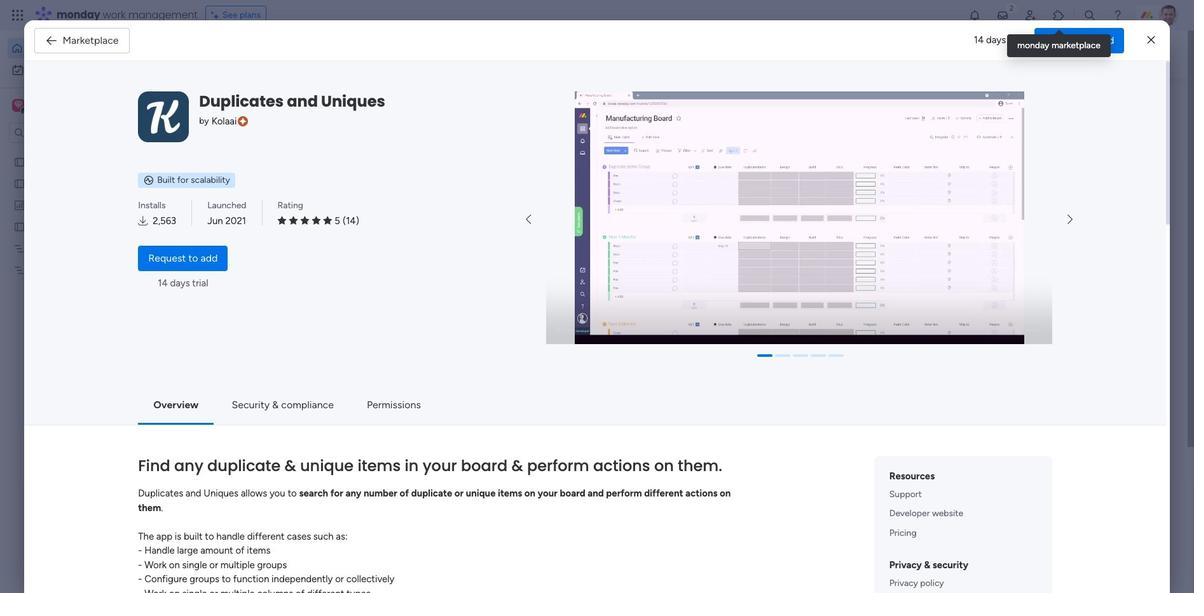Task type: vqa. For each thing, say whether or not it's contained in the screenshot.
Quick search results list box
yes



Task type: describe. For each thing, give the bounding box(es) containing it.
2 star image from the left
[[289, 216, 298, 226]]

1 workspace image from the left
[[12, 99, 25, 113]]

2 vertical spatial public board image
[[251, 388, 265, 402]]

1 star image from the left
[[278, 216, 286, 226]]

monday marketplace image
[[1052, 9, 1065, 22]]

2 element
[[363, 479, 378, 494]]

workspace selection element
[[12, 98, 106, 114]]

component image
[[700, 252, 711, 264]]

select product image
[[11, 9, 24, 22]]

4 star image from the left
[[323, 216, 332, 226]]

check circle image
[[965, 119, 974, 129]]

help center element
[[946, 525, 1137, 575]]

search everything image
[[1084, 9, 1096, 22]]

1 horizontal spatial terry turtle image
[[1159, 5, 1179, 25]]

2 circle o image from the top
[[965, 184, 974, 194]]

1 circle o image from the top
[[965, 168, 974, 178]]

0 vertical spatial public board image
[[13, 156, 25, 168]]

component image
[[251, 408, 262, 419]]

v2 download image
[[138, 214, 148, 229]]

built for scalability element
[[138, 173, 235, 188]]

marketplace arrow left image
[[526, 215, 531, 225]]

3 star image from the left
[[300, 216, 309, 226]]

2 add to favorites image from the left
[[881, 232, 894, 245]]

0 vertical spatial option
[[8, 38, 155, 59]]

1 add to favorites image from the left
[[656, 232, 669, 245]]

2 workspace image from the left
[[14, 99, 23, 113]]

invite members image
[[1025, 9, 1037, 22]]



Task type: locate. For each thing, give the bounding box(es) containing it.
check circle image
[[965, 136, 974, 145]]

public dashboard image
[[700, 232, 714, 246]]

0 horizontal spatial terry turtle image
[[265, 569, 290, 594]]

dapulse x slim image
[[1147, 33, 1155, 48]]

terry turtle image
[[1159, 5, 1179, 25], [265, 569, 290, 594]]

public board image down public dashboard image
[[13, 221, 25, 233]]

public board image up public board icon
[[13, 156, 25, 168]]

2 image
[[1006, 1, 1018, 15]]

option down workspace selection element
[[0, 150, 162, 153]]

notifications image
[[969, 9, 981, 22]]

terry turtle image down terry turtle image
[[265, 569, 290, 594]]

1 vertical spatial terry turtle image
[[265, 569, 290, 594]]

close recently visited image
[[235, 104, 250, 119]]

public board image up component image on the bottom left of the page
[[251, 388, 265, 402]]

templates image image
[[958, 256, 1126, 344]]

option
[[8, 38, 155, 59], [0, 150, 162, 153]]

quick search results list box
[[235, 119, 916, 443]]

circle o image
[[965, 168, 974, 178], [965, 184, 974, 194]]

option up workspace selection element
[[8, 38, 155, 59]]

star image
[[278, 216, 286, 226], [289, 216, 298, 226], [300, 216, 309, 226], [323, 216, 332, 226]]

app logo image
[[138, 92, 189, 142]]

workspace image
[[12, 99, 25, 113], [14, 99, 23, 113]]

list box
[[0, 148, 162, 452]]

public dashboard image
[[13, 199, 25, 211]]

0 vertical spatial terry turtle image
[[1159, 5, 1179, 25]]

v2 user feedback image
[[957, 47, 966, 62]]

close update feed (inbox) image
[[235, 479, 250, 494]]

terry turtle image
[[265, 523, 290, 548]]

marketplace arrow right image
[[1068, 215, 1073, 225]]

1 vertical spatial option
[[0, 150, 162, 153]]

1 vertical spatial public board image
[[13, 221, 25, 233]]

add to favorites image
[[656, 232, 669, 245], [881, 232, 894, 245]]

star image
[[312, 216, 321, 226]]

0 horizontal spatial add to favorites image
[[656, 232, 669, 245]]

v2 bolt switch image
[[1056, 47, 1063, 61]]

terry turtle image right help icon
[[1159, 5, 1179, 25]]

update feed image
[[997, 9, 1009, 22]]

1 vertical spatial circle o image
[[965, 184, 974, 194]]

public board image
[[13, 156, 25, 168], [13, 221, 25, 233], [251, 388, 265, 402]]

1 horizontal spatial add to favorites image
[[881, 232, 894, 245]]

0 vertical spatial circle o image
[[965, 168, 974, 178]]

see plans image
[[211, 8, 222, 22]]

help image
[[1112, 9, 1124, 22]]

public board image
[[13, 177, 25, 190]]



